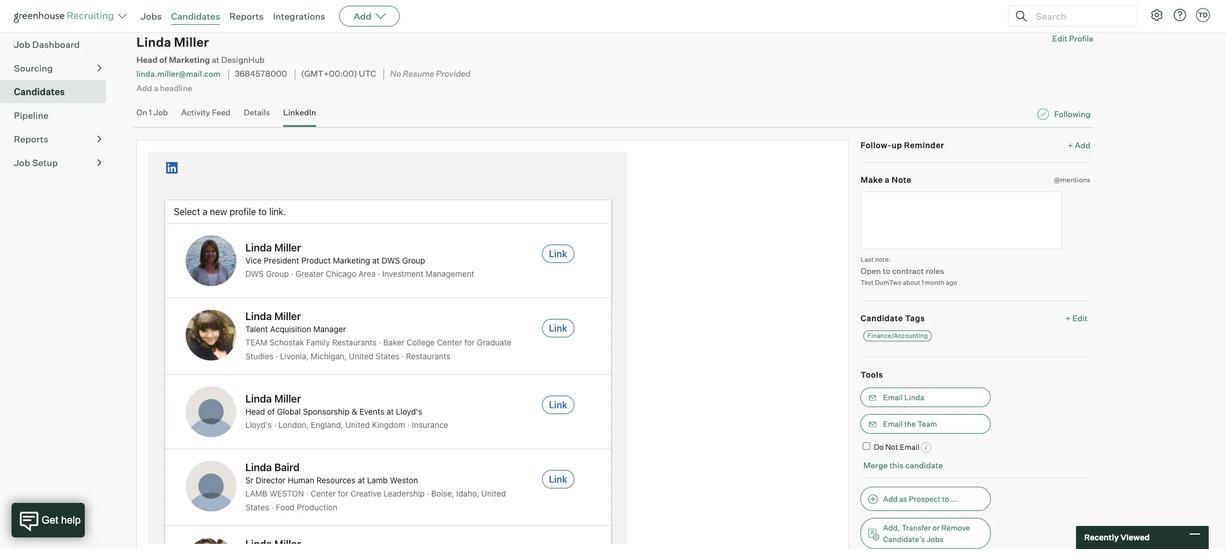 Task type: vqa. For each thing, say whether or not it's contained in the screenshot.
On 1 Job
yes



Task type: describe. For each thing, give the bounding box(es) containing it.
1 inside last note: open to contract roles test dumtwo               about 1 month               ago
[[922, 279, 924, 287]]

finance/accounting
[[868, 332, 928, 340]]

candidate tags
[[861, 313, 925, 323]]

linkedin link
[[283, 107, 316, 124]]

merge this candidate link
[[864, 461, 943, 470]]

jobs inside the 'add, transfer or remove candidate's jobs'
[[927, 535, 944, 544]]

email for email the team
[[883, 419, 903, 428]]

no
[[390, 69, 401, 79]]

details link
[[244, 107, 270, 124]]

the
[[905, 419, 916, 428]]

last note: open to contract roles test dumtwo               about 1 month               ago
[[861, 255, 957, 287]]

candidate
[[861, 313, 903, 323]]

viewed
[[1121, 533, 1150, 542]]

reminder
[[904, 140, 944, 150]]

sourcing
[[14, 62, 53, 74]]

+ edit link
[[1063, 310, 1091, 326]]

headline
[[160, 83, 192, 93]]

provided
[[436, 69, 471, 79]]

job dashboard link
[[14, 38, 102, 51]]

on 1 job link
[[136, 107, 168, 124]]

follow-
[[861, 140, 892, 150]]

linda.miller@mail.com link
[[136, 69, 221, 79]]

feed
[[212, 107, 231, 117]]

designhub
[[221, 55, 265, 65]]

+ add link
[[1068, 139, 1091, 151]]

activity feed
[[181, 107, 231, 117]]

0 vertical spatial candidates
[[171, 10, 220, 22]]

utc
[[359, 69, 376, 79]]

email linda
[[883, 393, 924, 402]]

no resume provided
[[390, 69, 471, 79]]

@mentions
[[1054, 175, 1091, 184]]

3684578000
[[235, 69, 287, 79]]

+ for + add
[[1068, 140, 1073, 150]]

(19)
[[14, 4, 28, 14]]

activity feed link
[[181, 107, 231, 124]]

0 horizontal spatial reports link
[[14, 132, 102, 146]]

on
[[136, 107, 147, 117]]

open
[[861, 266, 881, 276]]

activity
[[181, 107, 210, 117]]

dashboard
[[32, 39, 80, 50]]

0 vertical spatial reports link
[[229, 10, 264, 22]]

a for make
[[885, 175, 890, 185]]

of
[[159, 55, 167, 65]]

sourcing link
[[14, 61, 102, 75]]

roles
[[926, 266, 944, 276]]

resume
[[403, 69, 434, 79]]

recently viewed
[[1084, 533, 1150, 542]]

add,
[[883, 523, 900, 532]]

pipeline
[[14, 110, 49, 121]]

prospect
[[909, 494, 941, 503]]

not
[[886, 442, 898, 451]]

add as prospect to ... button
[[861, 487, 991, 511]]

job setup link
[[14, 156, 102, 170]]

setup
[[32, 157, 58, 169]]

2 vertical spatial email
[[900, 442, 920, 451]]

marketing
[[169, 55, 210, 65]]

contract
[[892, 266, 924, 276]]

(gmt+00:00) utc
[[301, 69, 376, 79]]

finance/accounting link
[[864, 331, 932, 342]]

tags
[[905, 313, 925, 323]]

note:
[[875, 255, 891, 263]]

about
[[903, 279, 920, 287]]

pipeline link
[[14, 109, 102, 122]]

details
[[244, 107, 270, 117]]

to for contract
[[883, 266, 891, 276]]

at
[[212, 55, 219, 65]]

integrations link
[[273, 10, 325, 22]]

merge
[[864, 461, 888, 470]]

job dashboard
[[14, 39, 80, 50]]

linda inside email linda button
[[905, 393, 924, 402]]

do not email
[[874, 442, 920, 451]]

email for email linda
[[883, 393, 903, 402]]

merge this candidate
[[864, 461, 943, 470]]

linkedin
[[283, 107, 316, 117]]

month
[[925, 279, 945, 287]]

on 1 job
[[136, 107, 168, 117]]

to for ...
[[942, 494, 950, 503]]

note
[[892, 175, 912, 185]]

follow-up reminder
[[861, 140, 944, 150]]



Task type: locate. For each thing, give the bounding box(es) containing it.
head
[[136, 55, 158, 65]]

following
[[1054, 109, 1091, 119]]

integrations
[[273, 10, 325, 22]]

0 horizontal spatial candidates
[[14, 86, 65, 98]]

0 vertical spatial job
[[14, 39, 30, 50]]

0 horizontal spatial 1
[[149, 107, 152, 117]]

ago
[[946, 279, 957, 287]]

0 horizontal spatial candidates link
[[14, 85, 102, 99]]

1 vertical spatial reports
[[14, 133, 48, 145]]

email left the
[[883, 419, 903, 428]]

1 vertical spatial candidates link
[[14, 85, 102, 99]]

add for add
[[354, 10, 372, 22]]

0 horizontal spatial reports
[[14, 133, 48, 145]]

up
[[892, 140, 902, 150]]

0 horizontal spatial edit
[[1052, 34, 1068, 43]]

reports link
[[229, 10, 264, 22], [14, 132, 102, 146]]

job up the sourcing
[[14, 39, 30, 50]]

add inside popup button
[[354, 10, 372, 22]]

Search text field
[[1033, 8, 1127, 25]]

miller
[[174, 34, 209, 50]]

to inside last note: open to contract roles test dumtwo               about 1 month               ago
[[883, 266, 891, 276]]

make a note
[[861, 175, 912, 185]]

1 horizontal spatial a
[[885, 175, 890, 185]]

0 vertical spatial reports
[[229, 10, 264, 22]]

add for add a headline
[[136, 83, 152, 93]]

+
[[1068, 140, 1073, 150], [1066, 313, 1071, 323]]

linda inside linda miller head of marketing at designhub
[[136, 34, 171, 50]]

1 vertical spatial to
[[942, 494, 950, 503]]

jobs down or
[[927, 535, 944, 544]]

a left note
[[885, 175, 890, 185]]

+ inside + edit link
[[1066, 313, 1071, 323]]

0 vertical spatial to
[[883, 266, 891, 276]]

0 vertical spatial 1
[[149, 107, 152, 117]]

candidates up miller at left
[[171, 10, 220, 22]]

jobs
[[141, 10, 162, 22], [927, 535, 944, 544]]

a for add
[[154, 83, 158, 93]]

add, transfer or remove candidate's jobs
[[883, 523, 970, 544]]

email right not
[[900, 442, 920, 451]]

2 vertical spatial job
[[14, 157, 30, 169]]

candidates down the sourcing
[[14, 86, 65, 98]]

reports down pipeline
[[14, 133, 48, 145]]

1 vertical spatial email
[[883, 419, 903, 428]]

1 horizontal spatial 1
[[922, 279, 924, 287]]

a
[[154, 83, 158, 93], [885, 175, 890, 185]]

email linda button
[[861, 387, 991, 407]]

add, transfer or remove candidate's jobs button
[[861, 518, 991, 549]]

add as prospect to ...
[[883, 494, 958, 503]]

candidates link up pipeline link
[[14, 85, 102, 99]]

1 vertical spatial reports link
[[14, 132, 102, 146]]

email the team
[[883, 419, 937, 428]]

1 horizontal spatial linda
[[905, 393, 924, 402]]

td button
[[1196, 8, 1210, 22]]

job left setup
[[14, 157, 30, 169]]

remove
[[942, 523, 970, 532]]

add button
[[339, 6, 400, 27]]

job inside job setup link
[[14, 157, 30, 169]]

None text field
[[861, 191, 1063, 249]]

edit
[[1052, 34, 1068, 43], [1073, 313, 1088, 323]]

candidates link
[[171, 10, 220, 22], [14, 85, 102, 99]]

job for job dashboard
[[14, 39, 30, 50]]

1 vertical spatial a
[[885, 175, 890, 185]]

0 vertical spatial a
[[154, 83, 158, 93]]

reports link up designhub
[[229, 10, 264, 22]]

0 vertical spatial edit
[[1052, 34, 1068, 43]]

linda.miller@mail.com
[[136, 69, 221, 79]]

+ for + edit
[[1066, 313, 1071, 323]]

1 vertical spatial edit
[[1073, 313, 1088, 323]]

this
[[890, 461, 904, 470]]

Do Not Email checkbox
[[863, 442, 871, 450]]

1 horizontal spatial to
[[942, 494, 950, 503]]

a left headline
[[154, 83, 158, 93]]

linda
[[136, 34, 171, 50], [905, 393, 924, 402]]

1 horizontal spatial jobs
[[927, 535, 944, 544]]

0 horizontal spatial linda
[[136, 34, 171, 50]]

1 vertical spatial job
[[154, 107, 168, 117]]

candidate's
[[883, 535, 925, 544]]

transfer
[[902, 523, 931, 532]]

following link
[[1054, 108, 1091, 120]]

1 horizontal spatial edit
[[1073, 313, 1088, 323]]

greenhouse recruiting image
[[14, 9, 118, 23]]

1 vertical spatial +
[[1066, 313, 1071, 323]]

0 horizontal spatial to
[[883, 266, 891, 276]]

dumtwo
[[875, 279, 902, 287]]

reports link down pipeline link
[[14, 132, 102, 146]]

to
[[883, 266, 891, 276], [942, 494, 950, 503]]

candidates link up miller at left
[[171, 10, 220, 22]]

add a headline
[[136, 83, 192, 93]]

jobs link
[[141, 10, 162, 22]]

+ inside + add link
[[1068, 140, 1073, 150]]

do
[[874, 442, 884, 451]]

to up dumtwo
[[883, 266, 891, 276]]

reports
[[229, 10, 264, 22], [14, 133, 48, 145]]

tools
[[861, 370, 883, 380]]

1 horizontal spatial candidates
[[171, 10, 220, 22]]

job setup
[[14, 157, 58, 169]]

0 vertical spatial candidates link
[[171, 10, 220, 22]]

+ edit
[[1066, 313, 1088, 323]]

recently
[[1084, 533, 1119, 542]]

reports up designhub
[[229, 10, 264, 22]]

1 right on
[[149, 107, 152, 117]]

job
[[14, 39, 30, 50], [154, 107, 168, 117], [14, 157, 30, 169]]

job inside job dashboard link
[[14, 39, 30, 50]]

linda up head
[[136, 34, 171, 50]]

(gmt+00:00)
[[301, 69, 357, 79]]

linda up the
[[905, 393, 924, 402]]

team
[[918, 419, 937, 428]]

td
[[1199, 11, 1208, 19]]

add inside button
[[883, 494, 898, 503]]

0 vertical spatial linda
[[136, 34, 171, 50]]

email inside "button"
[[883, 419, 903, 428]]

1 vertical spatial linda
[[905, 393, 924, 402]]

1 right about
[[922, 279, 924, 287]]

make
[[861, 175, 883, 185]]

job right on
[[154, 107, 168, 117]]

email up email the team
[[883, 393, 903, 402]]

0 vertical spatial email
[[883, 393, 903, 402]]

test
[[861, 279, 874, 287]]

job inside on 1 job link
[[154, 107, 168, 117]]

as
[[900, 494, 908, 503]]

email
[[883, 393, 903, 402], [883, 419, 903, 428], [900, 442, 920, 451]]

1 vertical spatial jobs
[[927, 535, 944, 544]]

1 horizontal spatial reports link
[[229, 10, 264, 22]]

edit profile
[[1052, 34, 1094, 43]]

or
[[933, 523, 940, 532]]

1 inside on 1 job link
[[149, 107, 152, 117]]

last
[[861, 255, 874, 263]]

1
[[149, 107, 152, 117], [922, 279, 924, 287]]

profile
[[1069, 34, 1094, 43]]

1 vertical spatial 1
[[922, 279, 924, 287]]

configure image
[[1150, 8, 1164, 22]]

1 horizontal spatial candidates link
[[171, 10, 220, 22]]

...
[[951, 494, 958, 503]]

email inside button
[[883, 393, 903, 402]]

email the team button
[[861, 414, 991, 434]]

linda miller head of marketing at designhub
[[136, 34, 265, 65]]

jobs up head
[[141, 10, 162, 22]]

1 horizontal spatial reports
[[229, 10, 264, 22]]

to inside button
[[942, 494, 950, 503]]

td button
[[1194, 6, 1213, 24]]

to left ...
[[942, 494, 950, 503]]

0 horizontal spatial jobs
[[141, 10, 162, 22]]

1 vertical spatial candidates
[[14, 86, 65, 98]]

candidate
[[906, 461, 943, 470]]

add for add as prospect to ...
[[883, 494, 898, 503]]

0 vertical spatial +
[[1068, 140, 1073, 150]]

0 vertical spatial jobs
[[141, 10, 162, 22]]

job for job setup
[[14, 157, 30, 169]]

0 horizontal spatial a
[[154, 83, 158, 93]]

+ add
[[1068, 140, 1091, 150]]



